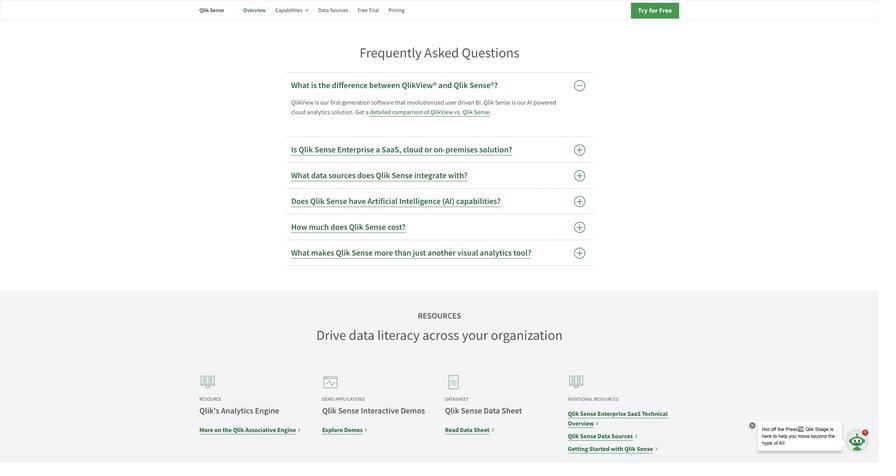 Task type: vqa. For each thing, say whether or not it's contained in the screenshot.


Task type: locate. For each thing, give the bounding box(es) containing it.
0 vertical spatial sheet
[[502, 406, 522, 417]]

premises
[[446, 144, 478, 155]]

data inside dropdown button
[[311, 170, 327, 181]]

0 vertical spatial a
[[366, 109, 369, 116]]

0 horizontal spatial enterprise
[[337, 144, 374, 155]]

have
[[349, 196, 366, 207]]

powered
[[534, 99, 556, 107]]

qlikview down user
[[431, 109, 453, 116]]

overview
[[243, 7, 266, 14], [568, 420, 594, 428]]

0 vertical spatial does
[[357, 170, 374, 181]]

does inside what data sources does qlik sense integrate with? dropdown button
[[357, 170, 374, 181]]

0 vertical spatial engine
[[255, 406, 279, 417]]

sense inside the qlikview is our first-generation software that revolutionized user driven bi. qlik sense is our ai powered cloud analytics solution. get a
[[495, 99, 511, 107]]

qlik sense data sources
[[568, 432, 633, 441]]

analytics
[[307, 109, 330, 116], [480, 248, 512, 259]]

engine inside resource qlik's analytics engine
[[255, 406, 279, 417]]

1 horizontal spatial analytics
[[480, 248, 512, 259]]

0 horizontal spatial the
[[223, 426, 232, 434]]

enterprise up sources
[[337, 144, 374, 155]]

1 horizontal spatial data
[[349, 327, 375, 344]]

just
[[413, 248, 426, 259]]

overview inside menu bar
[[243, 7, 266, 14]]

qlikview inside the qlikview is our first-generation software that revolutionized user driven bi. qlik sense is our ai powered cloud analytics solution. get a
[[291, 99, 314, 107]]

analytics left the solution.
[[307, 109, 330, 116]]

1 vertical spatial qlikview
[[431, 109, 453, 116]]

solution?
[[480, 144, 512, 155]]

another
[[428, 248, 456, 259]]

1 horizontal spatial a
[[376, 144, 380, 155]]

our left ai at the right top of page
[[517, 99, 526, 107]]

sources up with
[[612, 432, 633, 441]]

0 vertical spatial sources
[[330, 7, 348, 14]]

getting started with qlik sense link
[[568, 444, 658, 454]]

what for what makes qlik sense more than just another visual analytics tool?
[[291, 248, 310, 259]]

a left saas,
[[376, 144, 380, 155]]

1 vertical spatial analytics
[[480, 248, 512, 259]]

frequently
[[360, 44, 422, 62]]

tool?
[[514, 248, 531, 259]]

a
[[366, 109, 369, 116], [376, 144, 380, 155]]

1 our from the left
[[320, 99, 329, 107]]

what makes qlik sense more than just another visual analytics tool? button
[[286, 240, 594, 266]]

0 horizontal spatial overview
[[243, 7, 266, 14]]

sense inside "qlik sense enterprise saas technical overview"
[[580, 410, 597, 418]]

detailed
[[370, 109, 391, 116]]

the right on
[[223, 426, 232, 434]]

our left first-
[[320, 99, 329, 107]]

.
[[490, 109, 491, 116]]

data right capabilities 'link' at the left of the page
[[318, 7, 329, 14]]

1 horizontal spatial enterprise
[[598, 410, 626, 418]]

0 horizontal spatial analytics
[[307, 109, 330, 116]]

comparison
[[392, 109, 423, 116]]

sources left the free trial
[[330, 7, 348, 14]]

(ai)
[[442, 196, 455, 207]]

1 vertical spatial data
[[349, 327, 375, 344]]

does right much
[[331, 222, 348, 233]]

0 horizontal spatial data
[[311, 170, 327, 181]]

demos inside explore demos link
[[344, 426, 363, 434]]

is
[[311, 80, 317, 91], [315, 99, 319, 107], [512, 99, 516, 107]]

1 vertical spatial cloud
[[403, 144, 423, 155]]

what data sources does qlik sense integrate with? button
[[286, 163, 594, 188]]

makes
[[311, 248, 334, 259]]

data left sources
[[311, 170, 327, 181]]

0 vertical spatial data
[[311, 170, 327, 181]]

3 what from the top
[[291, 248, 310, 259]]

demos right interactive
[[401, 406, 425, 417]]

1 vertical spatial the
[[223, 426, 232, 434]]

does
[[357, 170, 374, 181], [331, 222, 348, 233]]

is inside dropdown button
[[311, 80, 317, 91]]

0 vertical spatial enterprise
[[337, 144, 374, 155]]

0 horizontal spatial does
[[331, 222, 348, 233]]

the inside "link"
[[223, 426, 232, 434]]

1 vertical spatial what
[[291, 170, 310, 181]]

a inside dropdown button
[[376, 144, 380, 155]]

what for what data sources does qlik sense integrate with?
[[291, 170, 310, 181]]

1 horizontal spatial sources
[[612, 432, 633, 441]]

1 vertical spatial does
[[331, 222, 348, 233]]

qlikview
[[291, 99, 314, 107], [431, 109, 453, 116]]

with?
[[448, 170, 468, 181]]

explore demos
[[322, 426, 363, 434]]

what inside what data sources does qlik sense integrate with? dropdown button
[[291, 170, 310, 181]]

overview up qlik sense data sources at bottom right
[[568, 420, 594, 428]]

the left difference
[[319, 80, 330, 91]]

how much does qlik sense cost?
[[291, 222, 406, 233]]

data
[[311, 170, 327, 181], [349, 327, 375, 344]]

0 horizontal spatial qlikview
[[291, 99, 314, 107]]

menu bar
[[199, 2, 414, 19]]

1 horizontal spatial the
[[319, 80, 330, 91]]

read data sheet
[[445, 426, 490, 434]]

qlik inside "link"
[[233, 426, 244, 434]]

is
[[291, 144, 297, 155]]

0 vertical spatial cloud
[[291, 109, 306, 116]]

data right read
[[460, 426, 473, 434]]

0 horizontal spatial a
[[366, 109, 369, 116]]

1 horizontal spatial does
[[357, 170, 374, 181]]

demos right explore
[[344, 426, 363, 434]]

1 horizontal spatial free
[[659, 6, 672, 15]]

the inside dropdown button
[[319, 80, 330, 91]]

0 vertical spatial analytics
[[307, 109, 330, 116]]

data up 'read data sheet' "link"
[[484, 406, 500, 417]]

our
[[320, 99, 329, 107], [517, 99, 526, 107]]

1 vertical spatial sheet
[[474, 426, 490, 434]]

frequently asked questions
[[360, 44, 520, 62]]

associative
[[245, 426, 276, 434]]

1 vertical spatial a
[[376, 144, 380, 155]]

sources
[[330, 7, 348, 14], [612, 432, 633, 441]]

qlik
[[199, 7, 209, 14], [454, 80, 468, 91], [484, 99, 494, 107], [463, 109, 473, 116], [299, 144, 313, 155], [376, 170, 390, 181], [310, 196, 325, 207], [349, 222, 363, 233], [336, 248, 350, 259], [322, 406, 337, 417], [445, 406, 459, 417], [568, 410, 579, 418], [233, 426, 244, 434], [568, 432, 579, 441], [625, 445, 636, 453]]

demo applications qlik sense interactive demos
[[322, 396, 425, 417]]

across
[[422, 327, 459, 344]]

cost?
[[388, 222, 406, 233]]

2 what from the top
[[291, 170, 310, 181]]

1 horizontal spatial overview
[[568, 420, 594, 428]]

cloud inside the qlikview is our first-generation software that revolutionized user driven bi. qlik sense is our ai powered cloud analytics solution. get a
[[291, 109, 306, 116]]

engine right associative
[[277, 426, 296, 434]]

enterprise down resources
[[598, 410, 626, 418]]

overview inside "qlik sense enterprise saas technical overview"
[[568, 420, 594, 428]]

resource
[[199, 396, 222, 402]]

vs.
[[454, 109, 461, 116]]

0 horizontal spatial our
[[320, 99, 329, 107]]

a right get
[[366, 109, 369, 116]]

read data sheet link
[[445, 426, 495, 435]]

data
[[318, 7, 329, 14], [484, 406, 500, 417], [460, 426, 473, 434], [598, 432, 610, 441]]

0 vertical spatial demos
[[401, 406, 425, 417]]

data sources
[[318, 7, 348, 14]]

1 horizontal spatial our
[[517, 99, 526, 107]]

literacy
[[377, 327, 420, 344]]

1 vertical spatial demos
[[344, 426, 363, 434]]

1 horizontal spatial demos
[[401, 406, 425, 417]]

0 horizontal spatial free
[[358, 7, 368, 14]]

enterprise
[[337, 144, 374, 155], [598, 410, 626, 418]]

explore
[[322, 426, 343, 434]]

0 horizontal spatial demos
[[344, 426, 363, 434]]

sheet
[[502, 406, 522, 417], [474, 426, 490, 434]]

2 vertical spatial what
[[291, 248, 310, 259]]

0 vertical spatial qlikview
[[291, 99, 314, 107]]

and
[[439, 80, 452, 91]]

overview left capabilities
[[243, 7, 266, 14]]

a inside the qlikview is our first-generation software that revolutionized user driven bi. qlik sense is our ai powered cloud analytics solution. get a
[[366, 109, 369, 116]]

sense®?
[[470, 80, 498, 91]]

data right drive
[[349, 327, 375, 344]]

what inside what makes qlik sense more than just another visual analytics tool? dropdown button
[[291, 248, 310, 259]]

driven
[[458, 99, 474, 107]]

what inside what is the difference between qlikview® and qlik sense®? dropdown button
[[291, 80, 310, 91]]

0 horizontal spatial sources
[[330, 7, 348, 14]]

is qlik sense enterprise a saas, cloud or on-premises solution?
[[291, 144, 512, 155]]

or
[[425, 144, 432, 155]]

1 what from the top
[[291, 80, 310, 91]]

1 vertical spatial sources
[[612, 432, 633, 441]]

solution.
[[331, 109, 354, 116]]

1 vertical spatial enterprise
[[598, 410, 626, 418]]

on
[[214, 426, 221, 434]]

1 horizontal spatial sheet
[[502, 406, 522, 417]]

0 horizontal spatial sheet
[[474, 426, 490, 434]]

technical
[[642, 410, 668, 418]]

1 horizontal spatial cloud
[[403, 144, 423, 155]]

1 vertical spatial overview
[[568, 420, 594, 428]]

0 vertical spatial overview
[[243, 7, 266, 14]]

interactive
[[361, 406, 399, 417]]

qlikview left first-
[[291, 99, 314, 107]]

0 vertical spatial what
[[291, 80, 310, 91]]

the for difference
[[319, 80, 330, 91]]

0 vertical spatial the
[[319, 80, 330, 91]]

trial
[[369, 7, 379, 14]]

qlikview is our first-generation software that revolutionized user driven bi. qlik sense is our ai powered cloud analytics solution. get a
[[291, 99, 556, 116]]

free left trial
[[358, 7, 368, 14]]

your
[[462, 327, 488, 344]]

enterprise inside "qlik sense enterprise saas technical overview"
[[598, 410, 626, 418]]

additional
[[568, 396, 593, 402]]

engine
[[255, 406, 279, 417], [277, 426, 296, 434]]

sources
[[329, 170, 356, 181]]

0 horizontal spatial cloud
[[291, 109, 306, 116]]

saas
[[628, 410, 641, 418]]

analytics inside the qlikview is our first-generation software that revolutionized user driven bi. qlik sense is our ai powered cloud analytics solution. get a
[[307, 109, 330, 116]]

intelligence
[[399, 196, 441, 207]]

data for what
[[311, 170, 327, 181]]

1 vertical spatial engine
[[277, 426, 296, 434]]

get
[[355, 109, 364, 116]]

applications
[[335, 396, 365, 402]]

bi.
[[476, 99, 482, 107]]

more
[[375, 248, 393, 259]]

does right sources
[[357, 170, 374, 181]]

qlik inside demo applications qlik sense interactive demos
[[322, 406, 337, 417]]

drive
[[316, 327, 346, 344]]

getting started with qlik sense
[[568, 445, 653, 453]]

free right for
[[659, 6, 672, 15]]

analytics left tool?
[[480, 248, 512, 259]]

capabilities
[[275, 7, 302, 14]]

engine up associative
[[255, 406, 279, 417]]



Task type: describe. For each thing, give the bounding box(es) containing it.
free trial
[[358, 7, 379, 14]]

overview link
[[243, 2, 266, 19]]

artificial
[[368, 196, 398, 207]]

data inside menu bar
[[318, 7, 329, 14]]

enterprise inside dropdown button
[[337, 144, 374, 155]]

qlik inside menu bar
[[199, 7, 209, 14]]

saas,
[[382, 144, 401, 155]]

integrate
[[415, 170, 447, 181]]

difference
[[332, 80, 368, 91]]

analytics
[[221, 406, 253, 417]]

try for free
[[638, 6, 672, 15]]

how
[[291, 222, 307, 233]]

capabilities link
[[275, 2, 309, 19]]

revolutionized
[[407, 99, 444, 107]]

is for what
[[311, 80, 317, 91]]

cloud inside dropdown button
[[403, 144, 423, 155]]

ai
[[527, 99, 532, 107]]

is qlik sense enterprise a saas, cloud or on-premises solution? button
[[286, 137, 594, 163]]

drive data literacy across your organization
[[316, 327, 563, 344]]

data sources link
[[318, 2, 348, 19]]

for
[[649, 6, 658, 15]]

qlik sense enterprise saas technical overview
[[568, 410, 668, 428]]

demo
[[322, 396, 334, 402]]

datasheet qlik sense data sheet
[[445, 396, 522, 417]]

questions
[[462, 44, 520, 62]]

pricing link
[[389, 2, 405, 19]]

1 horizontal spatial qlikview
[[431, 109, 453, 116]]

demos inside demo applications qlik sense interactive demos
[[401, 406, 425, 417]]

detailed comparison of qlikview vs. qlik sense .
[[370, 109, 491, 116]]

getting
[[568, 445, 588, 453]]

data inside datasheet qlik sense data sheet
[[484, 406, 500, 417]]

try for free link
[[631, 3, 680, 19]]

qlik sense enterprise saas technical overview link
[[568, 409, 680, 429]]

software
[[371, 99, 394, 107]]

does qlik sense have artificial intelligence (ai) capabilities?
[[291, 196, 501, 207]]

qlik inside datasheet qlik sense data sheet
[[445, 406, 459, 417]]

what for what is the difference between qlikview® and qlik sense®?
[[291, 80, 310, 91]]

qlikview®
[[402, 80, 437, 91]]

more on the qlik associative engine
[[199, 426, 296, 434]]

data for drive
[[349, 327, 375, 344]]

more
[[199, 426, 213, 434]]

resource qlik's analytics engine
[[199, 396, 279, 417]]

much
[[309, 222, 329, 233]]

qlik inside the qlikview is our first-generation software that revolutionized user driven bi. qlik sense is our ai powered cloud analytics solution. get a
[[484, 99, 494, 107]]

sheet inside "link"
[[474, 426, 490, 434]]

more on the qlik associative engine link
[[199, 426, 301, 435]]

analytics inside dropdown button
[[480, 248, 512, 259]]

with
[[611, 445, 623, 453]]

read
[[445, 426, 459, 434]]

free inside menu bar
[[358, 7, 368, 14]]

between
[[369, 80, 400, 91]]

that
[[395, 99, 406, 107]]

pricing
[[389, 7, 405, 14]]

on-
[[434, 144, 446, 155]]

what is the difference between qlikview® and qlik sense®? button
[[286, 73, 594, 98]]

does qlik sense have artificial intelligence (ai) capabilities? button
[[286, 189, 594, 214]]

user
[[446, 99, 457, 107]]

engine inside more on the qlik associative engine "link"
[[277, 426, 296, 434]]

generation
[[342, 99, 370, 107]]

datasheet
[[445, 396, 469, 402]]

how much does qlik sense cost? button
[[286, 215, 594, 240]]

asked
[[425, 44, 459, 62]]

is for qlikview
[[315, 99, 319, 107]]

what data sources does qlik sense integrate with?
[[291, 170, 468, 181]]

started
[[590, 445, 610, 453]]

sense inside datasheet qlik sense data sheet
[[461, 406, 482, 417]]

capabilities?
[[456, 196, 501, 207]]

sheet inside datasheet qlik sense data sheet
[[502, 406, 522, 417]]

qlik sense
[[199, 7, 224, 14]]

qlik inside "qlik sense enterprise saas technical overview"
[[568, 410, 579, 418]]

sense inside demo applications qlik sense interactive demos
[[338, 406, 359, 417]]

data inside "link"
[[460, 426, 473, 434]]

qlik sense data sources link
[[568, 432, 638, 441]]

detailed comparison of qlikview vs. qlik sense link
[[370, 109, 490, 117]]

what is the difference between qlikview® and qlik sense®?
[[291, 80, 498, 91]]

what makes qlik sense more than just another visual analytics tool?
[[291, 248, 531, 259]]

additional resources
[[568, 396, 619, 402]]

organization
[[491, 327, 563, 344]]

explore demos link
[[322, 426, 368, 435]]

qlik inside dropdown button
[[454, 80, 468, 91]]

free trial link
[[358, 2, 379, 19]]

of
[[424, 109, 429, 116]]

data up started
[[598, 432, 610, 441]]

2 our from the left
[[517, 99, 526, 107]]

menu bar containing qlik sense
[[199, 2, 414, 19]]

does inside how much does qlik sense cost? dropdown button
[[331, 222, 348, 233]]

than
[[395, 248, 411, 259]]

resources
[[418, 311, 461, 322]]

the for qlik
[[223, 426, 232, 434]]



